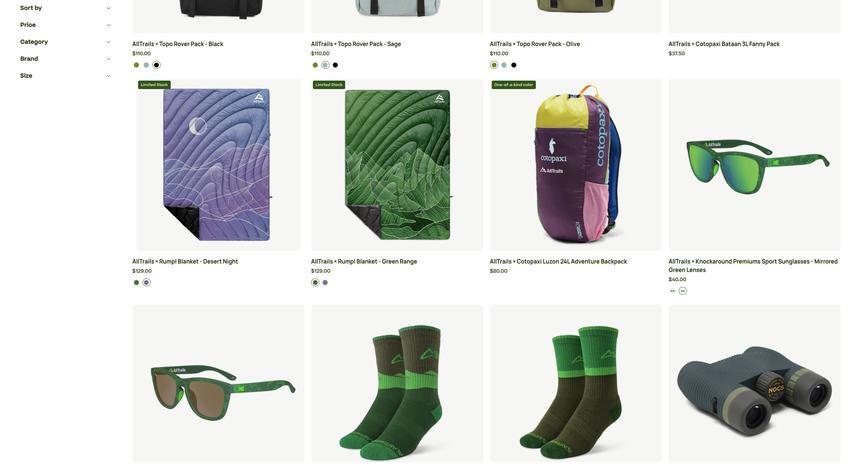 Task type: locate. For each thing, give the bounding box(es) containing it.
1 topo from the left
[[159, 40, 173, 48]]

green left range at bottom
[[382, 258, 399, 266]]

3 $110.00 link from the left
[[490, 50, 662, 58]]

rover inside the alltrails × topo rover pack - olive $110.00
[[531, 40, 547, 48]]

1 horizontal spatial sage radio
[[321, 61, 329, 69]]

× for alltrails × rumpl blanket - desert night
[[155, 258, 158, 266]]

3 rover from the left
[[531, 40, 547, 48]]

1 horizontal spatial $110.00 link
[[311, 50, 483, 58]]

× inside the alltrails × topo rover pack - olive $110.00
[[513, 40, 516, 48]]

- left range at bottom
[[379, 258, 381, 266]]

1 $129.00 from the left
[[132, 268, 152, 275]]

blanket
[[178, 258, 199, 266], [357, 258, 377, 266]]

pack
[[191, 40, 204, 48], [370, 40, 383, 48], [548, 40, 561, 48], [767, 40, 780, 48]]

- left sage
[[384, 40, 386, 48]]

by
[[35, 4, 42, 12]]

olive image
[[312, 62, 318, 68]]

1 sage radio from the left
[[142, 61, 151, 69]]

alltrails × topo rover pack - sage link
[[311, 40, 483, 48]]

option group down alltrails × topo rover pack - olive link
[[490, 61, 662, 69]]

alltrails inside alltrails × topo rover pack - sage $110.00
[[311, 40, 333, 48]]

sage image for alltrails × topo rover pack - olive
[[501, 62, 507, 68]]

0 horizontal spatial black radio
[[331, 61, 339, 69]]

0 horizontal spatial rover
[[174, 40, 190, 48]]

$110.00 inside alltrails × topo rover pack - black $110.00
[[132, 50, 151, 57]]

black image inside radio
[[154, 62, 159, 68]]

alltrails inside the alltrails × knockaround premiums sport sunglasses - mirrored green lenses $40.00
[[669, 258, 690, 266]]

alltrails inside alltrails × topo rover pack - black $110.00
[[132, 40, 154, 48]]

cotopaxi inside alltrails × cotopaxi luzon 24l adventure backpack $80.00
[[517, 258, 542, 266]]

$110.00 link down alltrails × topo rover pack - sage link
[[311, 50, 483, 58]]

3 sage radio from the left
[[500, 61, 508, 69]]

rover for black
[[174, 40, 190, 48]]

24l
[[560, 258, 570, 266]]

0 horizontal spatial olive image
[[134, 62, 139, 68]]

2 topo from the left
[[338, 40, 352, 48]]

range
[[400, 258, 417, 266]]

1 vertical spatial cotopaxi
[[517, 258, 542, 266]]

2 rumpl from the left
[[338, 258, 355, 266]]

alltrails × cotopaxi luzon 24l adventure backpack link
[[490, 258, 662, 266]]

1 black radio from the left
[[331, 61, 339, 69]]

× inside alltrails × topo rover pack - sage $110.00
[[334, 40, 337, 48]]

option group for range
[[311, 279, 483, 287]]

olive image
[[134, 62, 139, 68], [491, 62, 497, 68]]

1 horizontal spatial blanket
[[357, 258, 377, 266]]

2 pack from the left
[[370, 40, 383, 48]]

× inside the alltrails × knockaround premiums sport sunglasses - mirrored green lenses $40.00
[[692, 258, 694, 266]]

2 horizontal spatial $110.00
[[490, 50, 508, 57]]

Mirrored Green radio
[[679, 288, 687, 295]]

alltrails for alltrails × rumpl blanket - green range
[[311, 258, 333, 266]]

black image
[[332, 62, 338, 68]]

option group for black
[[133, 61, 305, 69]]

option group down alltrails × topo rover pack - sage link
[[311, 61, 483, 69]]

$129.00 link down the alltrails × rumpl blanket - green range link
[[311, 268, 483, 276]]

1 horizontal spatial black image
[[511, 62, 517, 68]]

1 black image from the left
[[154, 62, 159, 68]]

2 sage radio from the left
[[321, 61, 329, 69]]

- left olive on the right top of page
[[563, 40, 565, 48]]

3 $110.00 from the left
[[490, 50, 508, 57]]

alltrails × rumpl blanket - desert night $129.00
[[132, 258, 238, 275]]

1 rover from the left
[[174, 40, 190, 48]]

alltrails inside alltrails × rumpl blanket - desert night $129.00
[[132, 258, 154, 266]]

× for alltrails × topo rover pack - olive
[[513, 40, 516, 48]]

2 $129.00 link from the left
[[311, 268, 483, 276]]

× inside alltrails × rumpl blanket - green range $129.00
[[334, 258, 337, 266]]

alltrails for alltrails × topo rover pack - olive
[[490, 40, 512, 48]]

alltrails × cotopaxi luzon 24l adventure backpack $80.00
[[490, 258, 627, 275]]

rumpl
[[159, 258, 177, 266], [338, 258, 355, 266]]

desert night image inside option
[[322, 280, 328, 286]]

topo inside alltrails × topo rover pack - black $110.00
[[159, 40, 173, 48]]

sort by button
[[20, 0, 112, 17]]

option group down alltrails × topo rover pack - black 'link'
[[133, 61, 305, 69]]

3 topo from the left
[[517, 40, 530, 48]]

0 horizontal spatial desert night image
[[144, 280, 149, 286]]

1 horizontal spatial cotopaxi
[[696, 40, 720, 48]]

green
[[382, 258, 399, 266], [669, 267, 685, 274]]

$129.00
[[132, 268, 152, 275], [311, 268, 330, 275]]

pack left sage
[[370, 40, 383, 48]]

1 olive image from the left
[[134, 62, 139, 68]]

sort
[[20, 4, 33, 12]]

black image down the alltrails × topo rover pack - olive $110.00
[[511, 62, 517, 68]]

1 horizontal spatial rumpl
[[338, 258, 355, 266]]

option group down the alltrails × rumpl blanket - green range link
[[311, 279, 483, 287]]

cotopaxi
[[696, 40, 720, 48], [517, 258, 542, 266]]

2 olive image from the left
[[491, 62, 497, 68]]

premiums
[[733, 258, 761, 266]]

1 horizontal spatial olive radio
[[490, 61, 498, 69]]

option group down alltrails × rumpl blanket - desert night link
[[133, 279, 305, 287]]

pack left olive on the right top of page
[[548, 40, 561, 48]]

desert night image inside radio
[[144, 280, 149, 286]]

$110.00 link down alltrails × topo rover pack - black 'link'
[[132, 50, 304, 58]]

$129.00 inside alltrails × rumpl blanket - desert night $129.00
[[132, 268, 152, 275]]

option group
[[133, 61, 305, 69], [311, 61, 483, 69], [490, 61, 662, 69], [133, 279, 305, 287], [311, 279, 483, 287], [669, 288, 841, 295]]

rumpl inside alltrails × rumpl blanket - green range $129.00
[[338, 258, 355, 266]]

2 horizontal spatial topo
[[517, 40, 530, 48]]

rover inside alltrails × topo rover pack - black $110.00
[[174, 40, 190, 48]]

alltrails × rumpl blanket - green range $129.00
[[311, 258, 417, 275]]

alltrails × knockaround premiums sport sunglasses - mirrored green lenses $40.00
[[669, 258, 838, 284]]

topo
[[159, 40, 173, 48], [338, 40, 352, 48], [517, 40, 530, 48]]

× inside alltrails × rumpl blanket - desert night $129.00
[[155, 258, 158, 266]]

green inside alltrails × rumpl blanket - green range $129.00
[[382, 258, 399, 266]]

2 horizontal spatial rover
[[531, 40, 547, 48]]

alltrails × knockaround premiums sport sunglasses - mirrored green lenses link
[[669, 258, 841, 275]]

topo for alltrails × topo rover pack - black
[[159, 40, 173, 48]]

Black radio
[[152, 61, 161, 69]]

Amber radio
[[669, 288, 677, 295]]

desert night image for alltrails × rumpl blanket - desert night
[[144, 280, 149, 286]]

- left mirrored
[[811, 258, 813, 266]]

sage image
[[322, 62, 328, 68], [501, 62, 507, 68]]

- inside alltrails × rumpl blanket - green range $129.00
[[379, 258, 381, 266]]

pack for black
[[191, 40, 204, 48]]

0 horizontal spatial black image
[[154, 62, 159, 68]]

2 $110.00 from the left
[[311, 50, 330, 57]]

alltrails inside alltrails × rumpl blanket - green range $129.00
[[311, 258, 333, 266]]

alltrails × topo rover pack - olive link
[[490, 40, 662, 48]]

2 black radio from the left
[[510, 61, 518, 69]]

alltrails inside alltrails × cotopaxi bataan 3l fanny pack $37.50
[[669, 40, 690, 48]]

2 horizontal spatial $110.00 link
[[490, 50, 662, 58]]

$80.00 link
[[490, 268, 662, 276]]

black radio down the alltrails × topo rover pack - olive $110.00
[[510, 61, 518, 69]]

$110.00 inside alltrails × topo rover pack - sage $110.00
[[311, 50, 330, 57]]

blanket inside alltrails × rumpl blanket - desert night $129.00
[[178, 258, 199, 266]]

mirrored
[[814, 258, 838, 266]]

desert night image right green range radio
[[144, 280, 149, 286]]

topo inside the alltrails × topo rover pack - olive $110.00
[[517, 40, 530, 48]]

alltrails for alltrails × topo rover pack - sage
[[311, 40, 333, 48]]

0 horizontal spatial sage image
[[322, 62, 328, 68]]

alltrails inside the alltrails × topo rover pack - olive $110.00
[[490, 40, 512, 48]]

2 rover from the left
[[353, 40, 368, 48]]

- inside alltrails × topo rover pack - black $110.00
[[205, 40, 207, 48]]

$129.00 link for green
[[311, 268, 483, 276]]

topo inside alltrails × topo rover pack - sage $110.00
[[338, 40, 352, 48]]

$110.00 inside the alltrails × topo rover pack - olive $110.00
[[490, 50, 508, 57]]

1 horizontal spatial sage image
[[501, 62, 507, 68]]

lenses
[[686, 267, 706, 274]]

pack inside alltrails × topo rover pack - sage $110.00
[[370, 40, 383, 48]]

Sage radio
[[142, 61, 151, 69], [321, 61, 329, 69], [500, 61, 508, 69]]

× for alltrails × cotopaxi luzon 24l adventure backpack
[[513, 258, 516, 266]]

0 vertical spatial green
[[382, 258, 399, 266]]

Olive radio
[[133, 61, 141, 69], [490, 61, 498, 69]]

pack left black
[[191, 40, 204, 48]]

× for alltrails × cotopaxi bataan 3l fanny pack
[[692, 40, 694, 48]]

- left desert
[[200, 258, 202, 266]]

green up the $40.00
[[669, 267, 685, 274]]

3 pack from the left
[[548, 40, 561, 48]]

$129.00 up desert night radio
[[132, 268, 152, 275]]

1 horizontal spatial desert night image
[[322, 280, 328, 286]]

category
[[20, 38, 48, 46]]

1 blanket from the left
[[178, 258, 199, 266]]

1 olive radio from the left
[[133, 61, 141, 69]]

desert night image
[[144, 280, 149, 286], [322, 280, 328, 286]]

$129.00 inside alltrails × rumpl blanket - green range $129.00
[[311, 268, 330, 275]]

$110.00 link down alltrails × topo rover pack - olive link
[[490, 50, 662, 58]]

0 horizontal spatial topo
[[159, 40, 173, 48]]

0 horizontal spatial green
[[382, 258, 399, 266]]

× inside alltrails × cotopaxi luzon 24l adventure backpack $80.00
[[513, 258, 516, 266]]

× for alltrails × topo rover pack - black
[[155, 40, 158, 48]]

$129.00 up desert night option
[[311, 268, 330, 275]]

rover inside alltrails × topo rover pack - sage $110.00
[[353, 40, 368, 48]]

pack right fanny
[[767, 40, 780, 48]]

$80.00
[[490, 268, 508, 275]]

- inside alltrails × rumpl blanket - desert night $129.00
[[200, 258, 202, 266]]

rumpl inside alltrails × rumpl blanket - desert night $129.00
[[159, 258, 177, 266]]

$129.00 link down alltrails × rumpl blanket - desert night link
[[132, 268, 304, 276]]

1 horizontal spatial green
[[669, 267, 685, 274]]

cotopaxi inside alltrails × cotopaxi bataan 3l fanny pack $37.50
[[696, 40, 720, 48]]

×
[[155, 40, 158, 48], [334, 40, 337, 48], [513, 40, 516, 48], [692, 40, 694, 48], [155, 258, 158, 266], [334, 258, 337, 266], [513, 258, 516, 266], [692, 258, 694, 266]]

2 olive radio from the left
[[490, 61, 498, 69]]

1 horizontal spatial $129.00
[[311, 268, 330, 275]]

alltrails × topo rover pack - olive $110.00
[[490, 40, 580, 57]]

option group down $40.00 link
[[669, 288, 841, 295]]

blanket inside alltrails × rumpl blanket - green range $129.00
[[357, 258, 377, 266]]

black
[[209, 40, 223, 48]]

1 horizontal spatial $129.00 link
[[311, 268, 483, 276]]

1 desert night image from the left
[[144, 280, 149, 286]]

$110.00
[[132, 50, 151, 57], [311, 50, 330, 57], [490, 50, 508, 57]]

1 horizontal spatial olive image
[[491, 62, 497, 68]]

0 horizontal spatial blanket
[[178, 258, 199, 266]]

olive image for alltrails × topo rover pack - black
[[134, 62, 139, 68]]

- left black
[[205, 40, 207, 48]]

pack inside the alltrails × topo rover pack - olive $110.00
[[548, 40, 561, 48]]

1 sage image from the left
[[322, 62, 328, 68]]

cotopaxi left luzon on the bottom of page
[[517, 258, 542, 266]]

1 $129.00 link from the left
[[132, 268, 304, 276]]

2 blanket from the left
[[357, 258, 377, 266]]

rover
[[174, 40, 190, 48], [353, 40, 368, 48], [531, 40, 547, 48]]

2 $129.00 from the left
[[311, 268, 330, 275]]

2 sage image from the left
[[501, 62, 507, 68]]

bataan
[[722, 40, 741, 48]]

0 horizontal spatial cotopaxi
[[517, 258, 542, 266]]

option group for night
[[133, 279, 305, 287]]

2 black image from the left
[[511, 62, 517, 68]]

$110.00 link
[[132, 50, 304, 58], [311, 50, 483, 58], [490, 50, 662, 58]]

option group for olive
[[490, 61, 662, 69]]

0 horizontal spatial $129.00 link
[[132, 268, 304, 276]]

alltrails × topo rover pack - black $110.00
[[132, 40, 223, 57]]

black radio right olive option
[[331, 61, 339, 69]]

0 vertical spatial cotopaxi
[[696, 40, 720, 48]]

alltrails × topo rover pack - sage $110.00
[[311, 40, 401, 57]]

0 horizontal spatial rumpl
[[159, 258, 177, 266]]

black image for alltrails × topo rover pack - olive
[[511, 62, 517, 68]]

backpack
[[601, 258, 627, 266]]

0 horizontal spatial sage radio
[[142, 61, 151, 69]]

brand
[[20, 55, 38, 63]]

1 rumpl from the left
[[159, 258, 177, 266]]

1 horizontal spatial rover
[[353, 40, 368, 48]]

0 horizontal spatial $110.00
[[132, 50, 151, 57]]

× for alltrails × knockaround premiums sport sunglasses - mirrored green lenses
[[692, 258, 694, 266]]

2 horizontal spatial sage radio
[[500, 61, 508, 69]]

night
[[223, 258, 238, 266]]

olive radio for alltrails × topo rover pack - black
[[133, 61, 141, 69]]

3l
[[742, 40, 748, 48]]

pack inside alltrails × topo rover pack - black $110.00
[[191, 40, 204, 48]]

sage radio for alltrails × topo rover pack - olive
[[500, 61, 508, 69]]

-
[[205, 40, 207, 48], [384, 40, 386, 48], [563, 40, 565, 48], [200, 258, 202, 266], [379, 258, 381, 266], [811, 258, 813, 266]]

0 horizontal spatial olive radio
[[133, 61, 141, 69]]

fanny
[[749, 40, 766, 48]]

1 horizontal spatial black radio
[[510, 61, 518, 69]]

$37.50 link
[[669, 50, 841, 58]]

category button
[[20, 34, 112, 51]]

sage image for alltrails × topo rover pack - sage
[[322, 62, 328, 68]]

$129.00 for alltrails × rumpl blanket - green range
[[311, 268, 330, 275]]

1 $110.00 link from the left
[[132, 50, 304, 58]]

0 horizontal spatial $129.00
[[132, 268, 152, 275]]

1 horizontal spatial topo
[[338, 40, 352, 48]]

- inside the alltrails × knockaround premiums sport sunglasses - mirrored green lenses $40.00
[[811, 258, 813, 266]]

black image right sage image
[[154, 62, 159, 68]]

1 pack from the left
[[191, 40, 204, 48]]

cotopaxi left bataan on the top
[[696, 40, 720, 48]]

1 horizontal spatial $110.00
[[311, 50, 330, 57]]

$129.00 link
[[132, 268, 304, 276], [311, 268, 483, 276]]

Black radio
[[331, 61, 339, 69], [510, 61, 518, 69]]

0 horizontal spatial $110.00 link
[[132, 50, 304, 58]]

2 $110.00 link from the left
[[311, 50, 483, 58]]

alltrails inside alltrails × cotopaxi luzon 24l adventure backpack $80.00
[[490, 258, 512, 266]]

1 $110.00 from the left
[[132, 50, 151, 57]]

× inside alltrails × topo rover pack - black $110.00
[[155, 40, 158, 48]]

alltrails
[[132, 40, 154, 48], [311, 40, 333, 48], [490, 40, 512, 48], [669, 40, 690, 48], [132, 258, 154, 266], [311, 258, 333, 266], [490, 258, 512, 266], [669, 258, 690, 266]]

olive image for alltrails × topo rover pack - olive
[[491, 62, 497, 68]]

4 pack from the left
[[767, 40, 780, 48]]

black image
[[154, 62, 159, 68], [511, 62, 517, 68]]

2 desert night image from the left
[[322, 280, 328, 286]]

$40.00 link
[[669, 277, 841, 284]]

desert night image right green range option
[[322, 280, 328, 286]]

× inside alltrails × cotopaxi bataan 3l fanny pack $37.50
[[692, 40, 694, 48]]

alltrails × cotopaxi bataan 3l fanny pack link
[[669, 40, 841, 48]]

1 vertical spatial green
[[669, 267, 685, 274]]



Task type: vqa. For each thing, say whether or not it's contained in the screenshot.
AllTrails × Rumpl Blanket - Green Range $129.00
yes



Task type: describe. For each thing, give the bounding box(es) containing it.
sage radio for alltrails × topo rover pack - black
[[142, 61, 151, 69]]

$110.00 link for alltrails × topo rover pack - sage
[[311, 50, 483, 58]]

alltrails for alltrails × topo rover pack - black
[[132, 40, 154, 48]]

Olive radio
[[311, 61, 319, 69]]

blanket for desert
[[178, 258, 199, 266]]

sage image
[[144, 62, 149, 68]]

amber image
[[670, 289, 675, 294]]

× for alltrails × rumpl blanket - green range
[[334, 258, 337, 266]]

sort by
[[20, 4, 42, 12]]

topo for alltrails × topo rover pack - sage
[[338, 40, 352, 48]]

black radio for alltrails × topo rover pack - sage
[[331, 61, 339, 69]]

brand button
[[20, 51, 112, 68]]

$40.00
[[669, 277, 686, 284]]

black image for alltrails × topo rover pack - black
[[154, 62, 159, 68]]

price
[[20, 21, 36, 29]]

- inside alltrails × topo rover pack - sage $110.00
[[384, 40, 386, 48]]

green range image
[[134, 280, 139, 286]]

$110.00 for alltrails × topo rover pack - olive
[[490, 50, 508, 57]]

rumpl for desert
[[159, 258, 177, 266]]

knockaround
[[696, 258, 732, 266]]

rover for sage
[[353, 40, 368, 48]]

alltrails for alltrails × knockaround premiums sport sunglasses - mirrored green lenses
[[669, 258, 690, 266]]

pack for olive
[[548, 40, 561, 48]]

sunglasses
[[778, 258, 810, 266]]

size
[[20, 72, 32, 80]]

rover for olive
[[531, 40, 547, 48]]

$110.00 link for alltrails × topo rover pack - olive
[[490, 50, 662, 58]]

rumpl for green
[[338, 258, 355, 266]]

green range image
[[312, 280, 318, 286]]

alltrails × rumpl blanket - green range link
[[311, 258, 483, 266]]

topo for alltrails × topo rover pack - olive
[[517, 40, 530, 48]]

sage radio for alltrails × topo rover pack - sage
[[321, 61, 329, 69]]

Green Range radio
[[311, 279, 319, 287]]

Desert Night radio
[[142, 279, 151, 287]]

alltrails × cotopaxi bataan 3l fanny pack $37.50
[[669, 40, 780, 57]]

option group for sage
[[311, 61, 483, 69]]

$37.50
[[669, 50, 685, 57]]

pack for sage
[[370, 40, 383, 48]]

price button
[[20, 17, 112, 34]]

alltrails × topo rover pack - black link
[[132, 40, 304, 48]]

mirrored green image
[[680, 289, 685, 294]]

black radio for alltrails × topo rover pack - olive
[[510, 61, 518, 69]]

sport
[[762, 258, 777, 266]]

luzon
[[543, 258, 559, 266]]

size button
[[20, 68, 112, 85]]

$129.00 for alltrails × rumpl blanket - desert night
[[132, 268, 152, 275]]

alltrails for alltrails × cotopaxi bataan 3l fanny pack
[[669, 40, 690, 48]]

alltrails for alltrails × rumpl blanket - desert night
[[132, 258, 154, 266]]

sage
[[387, 40, 401, 48]]

alltrails for alltrails × cotopaxi luzon 24l adventure backpack
[[490, 258, 512, 266]]

green inside the alltrails × knockaround premiums sport sunglasses - mirrored green lenses $40.00
[[669, 267, 685, 274]]

desert
[[203, 258, 222, 266]]

pack inside alltrails × cotopaxi bataan 3l fanny pack $37.50
[[767, 40, 780, 48]]

adventure
[[571, 258, 600, 266]]

cotopaxi for bataan
[[696, 40, 720, 48]]

olive radio for alltrails × topo rover pack - olive
[[490, 61, 498, 69]]

Desert Night radio
[[321, 279, 329, 287]]

$110.00 for alltrails × topo rover pack - sage
[[311, 50, 330, 57]]

$110.00 link for alltrails × topo rover pack - black
[[132, 50, 304, 58]]

- inside the alltrails × topo rover pack - olive $110.00
[[563, 40, 565, 48]]

desert night image for alltrails × rumpl blanket - green range
[[322, 280, 328, 286]]

$129.00 link for desert
[[132, 268, 304, 276]]

× for alltrails × topo rover pack - sage
[[334, 40, 337, 48]]

alltrails × rumpl blanket - desert night link
[[132, 258, 304, 266]]

blanket for green
[[357, 258, 377, 266]]

olive
[[566, 40, 580, 48]]

$110.00 for alltrails × topo rover pack - black
[[132, 50, 151, 57]]

option group for -
[[669, 288, 841, 295]]

Green Range radio
[[133, 279, 141, 287]]

cotopaxi for luzon
[[517, 258, 542, 266]]



